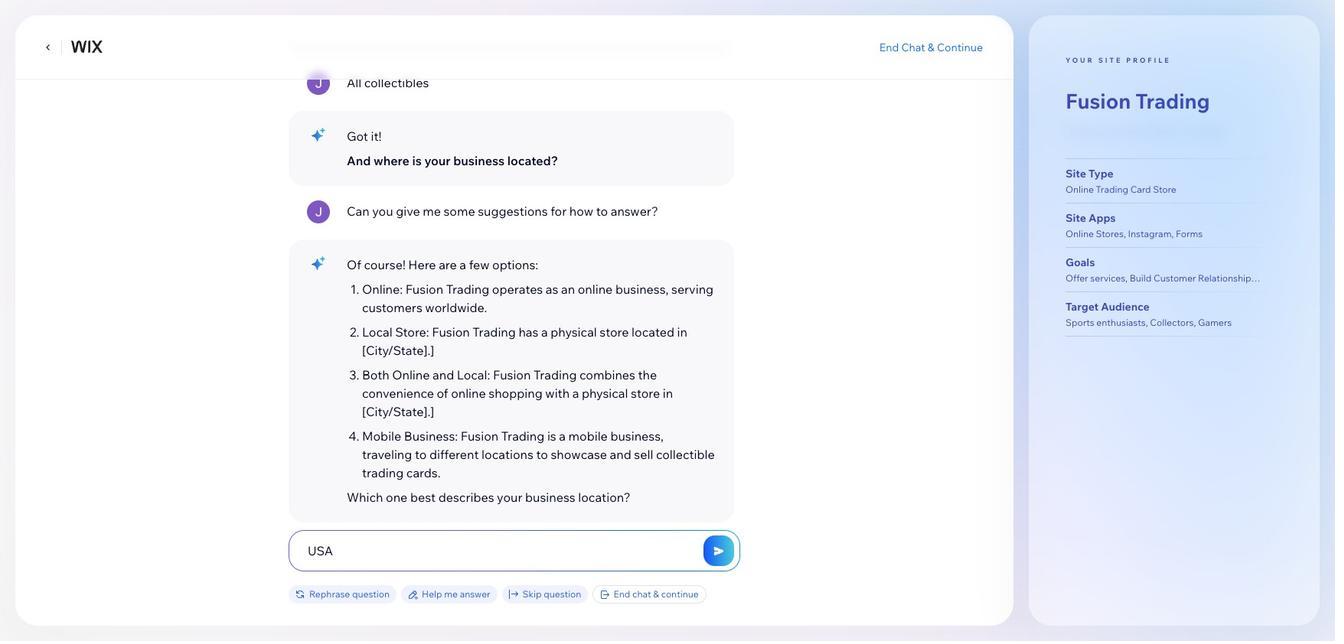 Task type: describe. For each thing, give the bounding box(es) containing it.
trading inside mobile business: fusion trading is a mobile business, traveling to different locations to showcase and sell collectible trading cards.
[[501, 429, 545, 444]]

fusion inside local store: fusion trading has a physical store located in [city/state].]
[[432, 325, 470, 340]]

located
[[632, 325, 675, 340]]

store inside both online and local: fusion trading combines the convenience of online shopping with a physical store in [city/state].]
[[631, 386, 660, 401]]

forms
[[1176, 228, 1203, 239]]

different
[[429, 447, 479, 462]]

Write your answer text field
[[289, 531, 740, 571]]

target audience sports enthusiasts, collectors, gamers
[[1066, 300, 1232, 328]]

1 horizontal spatial your
[[497, 490, 523, 505]]

location?
[[578, 490, 631, 505]]

a right are
[[460, 257, 466, 273]]

card
[[1131, 184, 1151, 195]]

apps
[[1089, 211, 1116, 225]]

gamers
[[1198, 317, 1232, 328]]

collectible
[[656, 447, 715, 462]]

skip question
[[523, 589, 581, 600]]

showcase
[[551, 447, 607, 462]]

give
[[396, 204, 420, 219]]

audience
[[1101, 300, 1150, 314]]

and where is your business located?
[[347, 153, 558, 168]]

1 vertical spatial business
[[525, 490, 576, 505]]

as
[[546, 282, 558, 297]]

fusion up unlocking
[[1066, 88, 1131, 114]]

chat
[[632, 589, 651, 600]]

0 vertical spatial me
[[423, 204, 441, 219]]

online inside online: fusion trading operates as an online business, serving customers worldwide.
[[578, 282, 613, 297]]

your site profile
[[1066, 56, 1171, 64]]

in inside both online and local: fusion trading combines the convenience of online shopping with a physical store in [city/state].]
[[663, 386, 673, 401]]

online: fusion trading operates as an online business, serving customers worldwide.
[[362, 282, 714, 315]]

collectors,
[[1150, 317, 1196, 328]]

and
[[347, 153, 371, 168]]

of course! here are a few options:
[[347, 257, 538, 273]]

chat
[[901, 41, 925, 54]]

help
[[422, 589, 442, 600]]

some
[[444, 204, 475, 219]]

and inside mobile business: fusion trading is a mobile business, traveling to different locations to showcase and sell collectible trading cards.
[[610, 447, 631, 462]]

one
[[386, 490, 408, 505]]

fusion inside mobile business: fusion trading is a mobile business, traveling to different locations to showcase and sell collectible trading cards.
[[461, 429, 499, 444]]

trading
[[362, 466, 404, 481]]

end for end chat & continue
[[880, 41, 899, 54]]

end chat & continue
[[880, 41, 983, 54]]

for
[[551, 204, 567, 219]]

physical inside both online and local: fusion trading combines the convenience of online shopping with a physical store in [city/state].]
[[582, 386, 628, 401]]

mobile business: fusion trading is a mobile business, traveling to different locations to showcase and sell collectible trading cards.
[[362, 429, 715, 481]]

how
[[570, 204, 594, 219]]

which
[[347, 490, 383, 505]]

online inside both online and local: fusion trading combines the convenience of online shopping with a physical store in [city/state].]
[[451, 386, 486, 401]]

cards.
[[406, 466, 441, 481]]

fusion inside online: fusion trading operates as an online business, serving customers worldwide.
[[406, 282, 443, 297]]

unlocking profitable trades
[[1066, 124, 1226, 139]]

which one best describes your business location?
[[347, 490, 631, 505]]

type
[[1089, 167, 1114, 180]]

site for site apps
[[1066, 211, 1086, 225]]

a inside mobile business: fusion trading is a mobile business, traveling to different locations to showcase and sell collectible trading cards.
[[559, 429, 566, 444]]

your
[[1066, 56, 1095, 64]]

combines
[[580, 368, 635, 383]]

2 horizontal spatial to
[[596, 204, 608, 219]]

collectibles
[[364, 75, 429, 90]]

continue
[[661, 589, 699, 600]]

goals
[[1066, 255, 1095, 269]]

of
[[437, 386, 448, 401]]

options:
[[492, 257, 538, 273]]

best
[[410, 490, 436, 505]]

jacob image
[[307, 201, 330, 224]]

local
[[362, 325, 393, 340]]

help me answer
[[422, 589, 490, 600]]

all collectibles
[[347, 75, 429, 90]]

traveling
[[362, 447, 412, 462]]

business:
[[404, 429, 458, 444]]

trading inside both online and local: fusion trading combines the convenience of online shopping with a physical store in [city/state].]
[[534, 368, 577, 383]]

suggestions
[[478, 204, 548, 219]]

store:
[[395, 325, 429, 340]]

a inside both online and local: fusion trading combines the convenience of online shopping with a physical store in [city/state].]
[[572, 386, 579, 401]]

got it!
[[347, 129, 382, 144]]

located?
[[507, 153, 558, 168]]

site apps online stores, instagram, forms
[[1066, 211, 1203, 239]]

trades
[[1187, 124, 1226, 139]]

can
[[347, 204, 370, 219]]

1 vertical spatial me
[[444, 589, 458, 600]]

& for chat
[[928, 41, 935, 54]]

both
[[362, 368, 389, 383]]

enthusiasts,
[[1097, 317, 1148, 328]]

continue
[[937, 41, 983, 54]]

answer?
[[611, 204, 658, 219]]

skip
[[523, 589, 542, 600]]

all
[[347, 75, 362, 90]]

worldwide.
[[425, 300, 487, 315]]

fusion inside both online and local: fusion trading combines the convenience of online shopping with a physical store in [city/state].]
[[493, 368, 531, 383]]

business, for online
[[616, 282, 669, 297]]



Task type: vqa. For each thing, say whether or not it's contained in the screenshot.
'Trading' in the Local Store: Fusion Trading has a physical store located in [City/State].]
yes



Task type: locate. For each thing, give the bounding box(es) containing it.
business, inside mobile business: fusion trading is a mobile business, traveling to different locations to showcase and sell collectible trading cards.
[[611, 429, 664, 444]]

to right locations on the left bottom of the page
[[536, 447, 548, 462]]

few
[[469, 257, 490, 273]]

jacob image
[[307, 72, 330, 95]]

business down mobile business: fusion trading is a mobile business, traveling to different locations to showcase and sell collectible trading cards.
[[525, 490, 576, 505]]

1 horizontal spatial &
[[928, 41, 935, 54]]

1 horizontal spatial me
[[444, 589, 458, 600]]

end left chat
[[880, 41, 899, 54]]

store left located
[[600, 325, 629, 340]]

a
[[460, 257, 466, 273], [541, 325, 548, 340], [572, 386, 579, 401], [559, 429, 566, 444]]

0 horizontal spatial is
[[412, 153, 422, 168]]

site left apps
[[1066, 211, 1086, 225]]

sports
[[1066, 317, 1095, 328]]

0 vertical spatial is
[[412, 153, 422, 168]]

mobile
[[569, 429, 608, 444]]

business, for mobile
[[611, 429, 664, 444]]

and up of
[[433, 368, 454, 383]]

trading inside site type online trading card store
[[1096, 184, 1129, 195]]

online:
[[362, 282, 403, 297]]

question right rephrase
[[352, 589, 390, 600]]

0 horizontal spatial me
[[423, 204, 441, 219]]

& right chat
[[928, 41, 935, 54]]

0 vertical spatial online
[[578, 282, 613, 297]]

serving
[[672, 282, 714, 297]]

0 vertical spatial business
[[453, 153, 505, 168]]

0 horizontal spatial in
[[663, 386, 673, 401]]

online down local: in the left bottom of the page
[[451, 386, 486, 401]]

local:
[[457, 368, 490, 383]]

1 horizontal spatial to
[[536, 447, 548, 462]]

locations
[[482, 447, 534, 462]]

site
[[1066, 167, 1086, 180], [1066, 211, 1086, 225]]

physical down 'an'
[[551, 325, 597, 340]]

online for type
[[1066, 184, 1094, 195]]

in down located
[[663, 386, 673, 401]]

online inside site apps online stores, instagram, forms
[[1066, 228, 1094, 239]]

your right where
[[424, 153, 451, 168]]

2 site from the top
[[1066, 211, 1086, 225]]

your down locations on the left bottom of the page
[[497, 490, 523, 505]]

online down 'type'
[[1066, 184, 1094, 195]]

is inside mobile business: fusion trading is a mobile business, traveling to different locations to showcase and sell collectible trading cards.
[[547, 429, 556, 444]]

shopping
[[489, 386, 543, 401]]

online down apps
[[1066, 228, 1094, 239]]

me right give
[[423, 204, 441, 219]]

0 vertical spatial in
[[677, 325, 688, 340]]

question for skip question
[[544, 589, 581, 600]]

and
[[433, 368, 454, 383], [610, 447, 631, 462]]

the
[[638, 368, 657, 383]]

rephrase question
[[309, 589, 390, 600]]

& right "chat"
[[653, 589, 659, 600]]

is
[[412, 153, 422, 168], [547, 429, 556, 444]]

store
[[1153, 184, 1177, 195]]

trading inside local store: fusion trading has a physical store located in [city/state].]
[[473, 325, 516, 340]]

1 horizontal spatial end
[[880, 41, 899, 54]]

2 question from the left
[[544, 589, 581, 600]]

physical down combines
[[582, 386, 628, 401]]

unlocking
[[1066, 124, 1124, 139]]

business left located?
[[453, 153, 505, 168]]

0 vertical spatial store
[[600, 325, 629, 340]]

stores,
[[1096, 228, 1126, 239]]

with
[[545, 386, 570, 401]]

0 vertical spatial &
[[928, 41, 935, 54]]

0 vertical spatial site
[[1066, 167, 1086, 180]]

0 horizontal spatial and
[[433, 368, 454, 383]]

1 vertical spatial [city/state].]
[[362, 404, 434, 420]]

in right located
[[677, 325, 688, 340]]

0 vertical spatial your
[[424, 153, 451, 168]]

2 vertical spatial online
[[392, 368, 430, 383]]

online
[[1066, 184, 1094, 195], [1066, 228, 1094, 239], [392, 368, 430, 383]]

and inside both online and local: fusion trading combines the convenience of online shopping with a physical store in [city/state].]
[[433, 368, 454, 383]]

1 vertical spatial site
[[1066, 211, 1086, 225]]

trading down 'type'
[[1096, 184, 1129, 195]]

0 horizontal spatial to
[[415, 447, 427, 462]]

describes
[[438, 490, 494, 505]]

online inside both online and local: fusion trading combines the convenience of online shopping with a physical store in [city/state].]
[[392, 368, 430, 383]]

business, up sell
[[611, 429, 664, 444]]

a right "with"
[[572, 386, 579, 401]]

is right where
[[412, 153, 422, 168]]

1 horizontal spatial online
[[578, 282, 613, 297]]

mobile
[[362, 429, 401, 444]]

1 vertical spatial end
[[614, 589, 630, 600]]

1 vertical spatial store
[[631, 386, 660, 401]]

1 site from the top
[[1066, 167, 1086, 180]]

target
[[1066, 300, 1099, 314]]

is up 'showcase' at the left bottom
[[547, 429, 556, 444]]

1 horizontal spatial store
[[631, 386, 660, 401]]

site type online trading card store
[[1066, 167, 1177, 195]]

me right the help
[[444, 589, 458, 600]]

fusion down worldwide.
[[432, 325, 470, 340]]

online up convenience
[[392, 368, 430, 383]]

convenience
[[362, 386, 434, 401]]

trading left 'has' on the bottom left
[[473, 325, 516, 340]]

1 vertical spatial physical
[[582, 386, 628, 401]]

0 vertical spatial and
[[433, 368, 454, 383]]

end chat & continue button
[[880, 41, 983, 54]]

&
[[928, 41, 935, 54], [653, 589, 659, 600]]

profitable
[[1127, 124, 1184, 139]]

both online and local: fusion trading combines the convenience of online shopping with a physical store in [city/state].]
[[362, 368, 673, 420]]

0 horizontal spatial &
[[653, 589, 659, 600]]

0 vertical spatial end
[[880, 41, 899, 54]]

end for end chat & continue
[[614, 589, 630, 600]]

1 vertical spatial and
[[610, 447, 631, 462]]

site inside site apps online stores, instagram, forms
[[1066, 211, 1086, 225]]

site inside site type online trading card store
[[1066, 167, 1086, 180]]

trading inside online: fusion trading operates as an online business, serving customers worldwide.
[[446, 282, 489, 297]]

0 vertical spatial physical
[[551, 325, 597, 340]]

0 horizontal spatial online
[[451, 386, 486, 401]]

in inside local store: fusion trading has a physical store located in [city/state].]
[[677, 325, 688, 340]]

an
[[561, 282, 575, 297]]

end
[[880, 41, 899, 54], [614, 589, 630, 600]]

online for apps
[[1066, 228, 1094, 239]]

your
[[424, 153, 451, 168], [497, 490, 523, 505]]

operates
[[492, 282, 543, 297]]

here
[[408, 257, 436, 273]]

can you give me some suggestions for how to answer?
[[347, 204, 658, 219]]

local store: fusion trading has a physical store located in [city/state].]
[[362, 325, 688, 358]]

you
[[372, 204, 393, 219]]

to up cards.
[[415, 447, 427, 462]]

1 question from the left
[[352, 589, 390, 600]]

store inside local store: fusion trading has a physical store located in [city/state].]
[[600, 325, 629, 340]]

a up 'showcase' at the left bottom
[[559, 429, 566, 444]]

0 horizontal spatial store
[[600, 325, 629, 340]]

where
[[374, 153, 410, 168]]

1 horizontal spatial is
[[547, 429, 556, 444]]

1 vertical spatial your
[[497, 490, 523, 505]]

site
[[1099, 56, 1123, 64]]

1 vertical spatial is
[[547, 429, 556, 444]]

me
[[423, 204, 441, 219], [444, 589, 458, 600]]

0 horizontal spatial your
[[424, 153, 451, 168]]

a right 'has' on the bottom left
[[541, 325, 548, 340]]

course!
[[364, 257, 406, 273]]

[city/state].] down convenience
[[362, 404, 434, 420]]

instagram,
[[1128, 228, 1174, 239]]

online right 'an'
[[578, 282, 613, 297]]

got
[[347, 129, 368, 144]]

profile
[[1126, 56, 1171, 64]]

trading up "with"
[[534, 368, 577, 383]]

1 vertical spatial &
[[653, 589, 659, 600]]

online inside site type online trading card store
[[1066, 184, 1094, 195]]

rephrase
[[309, 589, 350, 600]]

of
[[347, 257, 361, 273]]

question
[[352, 589, 390, 600], [544, 589, 581, 600]]

to right how
[[596, 204, 608, 219]]

0 vertical spatial [city/state].]
[[362, 343, 434, 358]]

has
[[519, 325, 539, 340]]

to
[[596, 204, 608, 219], [415, 447, 427, 462], [536, 447, 548, 462]]

0 horizontal spatial business
[[453, 153, 505, 168]]

site for site type
[[1066, 167, 1086, 180]]

[city/state].] down store:
[[362, 343, 434, 358]]

question right skip
[[544, 589, 581, 600]]

it!
[[371, 129, 382, 144]]

site left 'type'
[[1066, 167, 1086, 180]]

answer
[[460, 589, 490, 600]]

business
[[453, 153, 505, 168], [525, 490, 576, 505]]

[city/state].] inside both online and local: fusion trading combines the convenience of online shopping with a physical store in [city/state].]
[[362, 404, 434, 420]]

fusion
[[1066, 88, 1131, 114], [406, 282, 443, 297], [432, 325, 470, 340], [493, 368, 531, 383], [461, 429, 499, 444]]

0 vertical spatial online
[[1066, 184, 1094, 195]]

business, inside online: fusion trading operates as an online business, serving customers worldwide.
[[616, 282, 669, 297]]

trading up profitable
[[1136, 88, 1210, 114]]

business, up located
[[616, 282, 669, 297]]

1 vertical spatial in
[[663, 386, 673, 401]]

0 horizontal spatial end
[[614, 589, 630, 600]]

& for chat
[[653, 589, 659, 600]]

1 vertical spatial business,
[[611, 429, 664, 444]]

0 horizontal spatial question
[[352, 589, 390, 600]]

0 vertical spatial business,
[[616, 282, 669, 297]]

and left sell
[[610, 447, 631, 462]]

fusion up different
[[461, 429, 499, 444]]

physical inside local store: fusion trading has a physical store located in [city/state].]
[[551, 325, 597, 340]]

question for rephrase question
[[352, 589, 390, 600]]

1 [city/state].] from the top
[[362, 343, 434, 358]]

2 [city/state].] from the top
[[362, 404, 434, 420]]

a inside local store: fusion trading has a physical store located in [city/state].]
[[541, 325, 548, 340]]

1 vertical spatial online
[[1066, 228, 1094, 239]]

fusion down here
[[406, 282, 443, 297]]

store down the
[[631, 386, 660, 401]]

1 vertical spatial online
[[451, 386, 486, 401]]

are
[[439, 257, 457, 273]]

end left "chat"
[[614, 589, 630, 600]]

business,
[[616, 282, 669, 297], [611, 429, 664, 444]]

1 horizontal spatial question
[[544, 589, 581, 600]]

[city/state].] inside local store: fusion trading has a physical store located in [city/state].]
[[362, 343, 434, 358]]

1 horizontal spatial and
[[610, 447, 631, 462]]

online
[[578, 282, 613, 297], [451, 386, 486, 401]]

1 horizontal spatial in
[[677, 325, 688, 340]]

[city/state].]
[[362, 343, 434, 358], [362, 404, 434, 420]]

trading up locations on the left bottom of the page
[[501, 429, 545, 444]]

fusion trading
[[1066, 88, 1210, 114]]

fusion up shopping
[[493, 368, 531, 383]]

customers
[[362, 300, 422, 315]]

1 horizontal spatial business
[[525, 490, 576, 505]]

trading up worldwide.
[[446, 282, 489, 297]]

end chat & continue
[[614, 589, 699, 600]]



